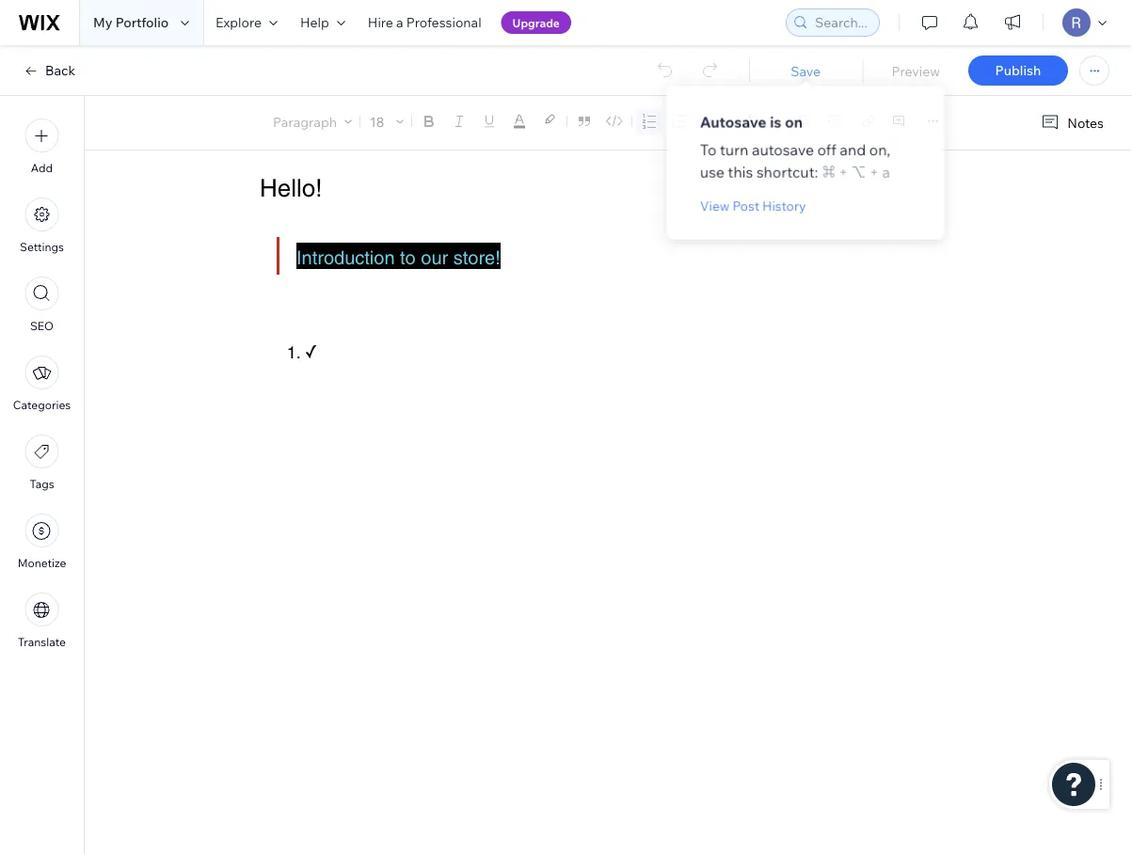 Task type: vqa. For each thing, say whether or not it's contained in the screenshot.
"Account Settings" within Account Settings link
no



Task type: describe. For each thing, give the bounding box(es) containing it.
introduction to our store!
[[297, 247, 501, 268]]

translate
[[18, 636, 66, 650]]

our
[[421, 247, 448, 268]]

publish button
[[969, 56, 1069, 86]]

a
[[396, 14, 404, 31]]

professional
[[407, 14, 482, 31]]

Add a Catchy Title text field
[[260, 174, 944, 202]]

translate button
[[18, 593, 66, 650]]

hire a professional link
[[357, 0, 493, 45]]

upgrade
[[513, 16, 560, 30]]

monetize button
[[18, 514, 66, 571]]

tags button
[[25, 435, 59, 492]]

publish
[[996, 62, 1042, 79]]

add button
[[25, 119, 59, 175]]

notes
[[1068, 114, 1105, 131]]

categories button
[[13, 356, 71, 412]]

introduction
[[297, 247, 395, 268]]

back button
[[23, 62, 75, 79]]

upgrade button
[[502, 11, 571, 34]]

settings button
[[20, 198, 64, 254]]

monetize
[[18, 557, 66, 571]]

save
[[791, 62, 821, 79]]



Task type: locate. For each thing, give the bounding box(es) containing it.
my
[[93, 14, 113, 31]]

settings
[[20, 240, 64, 254]]

to
[[400, 247, 416, 268]]

explore
[[216, 14, 262, 31]]

Search... field
[[810, 9, 874, 36]]

categories
[[13, 398, 71, 412]]

add
[[31, 161, 53, 175]]

my portfolio
[[93, 14, 169, 31]]

paragraph button
[[269, 108, 356, 135]]

menu
[[0, 107, 84, 661]]

help button
[[289, 0, 357, 45]]

help
[[300, 14, 329, 31]]

hire
[[368, 14, 393, 31]]

store!
[[454, 247, 501, 268]]

hire a professional
[[368, 14, 482, 31]]

notes button
[[1034, 110, 1110, 136]]

menu containing add
[[0, 107, 84, 661]]

paragraph
[[273, 113, 337, 130]]

back
[[45, 62, 75, 79]]

tags
[[30, 477, 54, 492]]

seo button
[[25, 277, 59, 333]]

save button
[[768, 62, 844, 79]]

seo
[[30, 319, 54, 333]]

portfolio
[[115, 14, 169, 31]]



